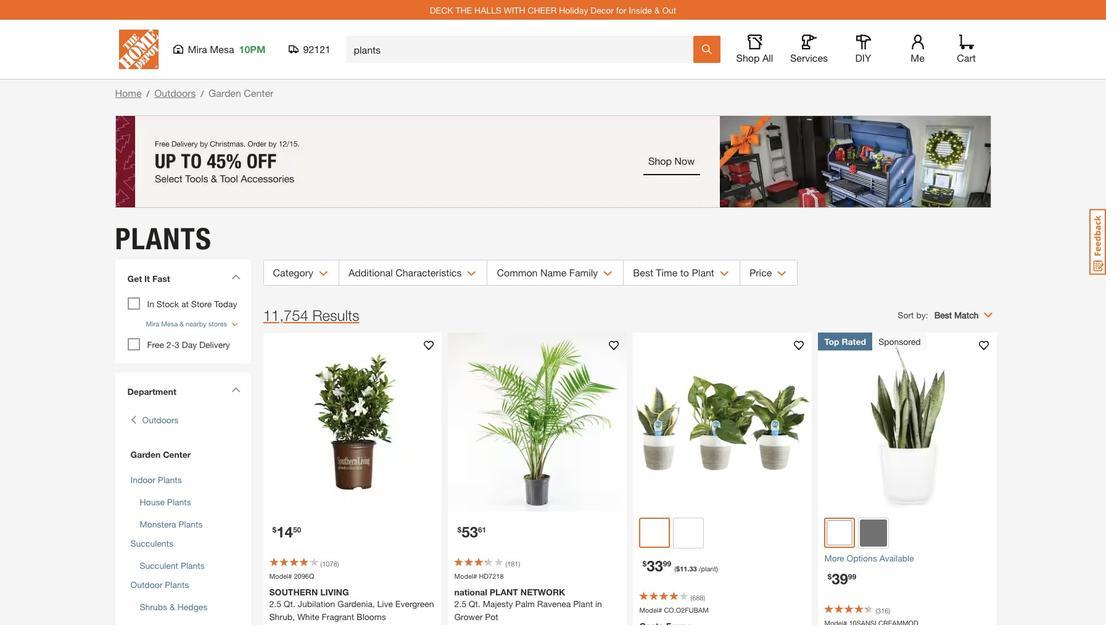Task type: describe. For each thing, give the bounding box(es) containing it.
succulent plants link
[[140, 561, 205, 571]]

family
[[570, 266, 598, 278]]

50
[[293, 525, 301, 534]]

southern
[[269, 587, 318, 598]]

characteristics
[[396, 266, 462, 278]]

match
[[955, 310, 979, 320]]

What can we help you find today? search field
[[354, 36, 693, 62]]

cheer
[[528, 5, 557, 15]]

plant inside national plant network 2.5 qt. majesty palm ravenea plant in grower pot
[[574, 599, 593, 609]]

sponsored banner image
[[115, 115, 992, 208]]

open arrow image for common name family
[[604, 271, 613, 276]]

sort by: best match
[[898, 310, 979, 320]]

pot
[[485, 612, 499, 622]]

$ 14 50
[[273, 523, 301, 541]]

11,754 results
[[263, 307, 360, 324]]

14
[[277, 523, 293, 541]]

succulent plants
[[140, 561, 205, 571]]

with
[[504, 5, 526, 15]]

) inside $ 33 99 ( $ 11 . 33 /plant )
[[717, 565, 718, 573]]

1 / from the left
[[147, 88, 150, 99]]

mira for mira mesa 10pm
[[188, 43, 207, 55]]

shop all button
[[736, 35, 775, 64]]

open arrow image for price
[[778, 271, 787, 276]]

to
[[681, 266, 690, 278]]

garden center
[[131, 449, 191, 460]]

in
[[147, 299, 154, 309]]

$ for 39
[[828, 572, 832, 581]]

caret icon image for department
[[231, 387, 240, 393]]

2 horizontal spatial model#
[[640, 606, 663, 614]]

$ left .
[[677, 565, 680, 573]]

in stock at store today
[[147, 299, 237, 309]]

2 / from the left
[[201, 88, 204, 99]]

get
[[127, 273, 142, 284]]

home
[[115, 87, 142, 99]]

back caret image
[[131, 414, 136, 427]]

61
[[478, 525, 487, 534]]

services button
[[790, 35, 829, 64]]

316
[[878, 607, 889, 615]]

best inside best time to plant link
[[634, 266, 654, 278]]

1078
[[322, 560, 337, 568]]

.
[[688, 565, 690, 573]]

more options available
[[825, 553, 915, 563]]

1 vertical spatial outdoors
[[142, 415, 179, 425]]

) for ( 688 )
[[704, 594, 706, 602]]

( for ( 316 )
[[876, 607, 878, 615]]

free 2-3 day delivery
[[147, 340, 230, 350]]

best time to plant
[[634, 266, 715, 278]]

white
[[297, 612, 320, 622]]

( for ( 181 )
[[506, 560, 508, 568]]

top
[[825, 336, 840, 347]]

mesa for 10pm
[[210, 43, 234, 55]]

price link
[[741, 260, 798, 285]]

deck
[[430, 5, 454, 15]]

outdoor plants link
[[131, 580, 189, 590]]

0 vertical spatial &
[[655, 5, 660, 15]]

1 horizontal spatial center
[[244, 87, 274, 99]]

2.5 inside national plant network 2.5 qt. majesty palm ravenea plant in grower pot
[[455, 599, 467, 609]]

category link
[[264, 260, 339, 285]]

department link
[[121, 379, 245, 404]]

white image
[[828, 520, 853, 546]]

diy
[[856, 52, 872, 64]]

all
[[763, 52, 774, 64]]

national plant network 2.5 qt. majesty palm ravenea plant in grower pot
[[455, 587, 602, 622]]

181
[[508, 560, 519, 568]]

plant
[[490, 587, 519, 598]]

688
[[693, 594, 704, 602]]

succulent
[[140, 561, 178, 571]]

rated
[[842, 336, 867, 347]]

mira mesa 10pm
[[188, 43, 266, 55]]

day
[[182, 340, 197, 350]]

by:
[[917, 310, 929, 320]]

the
[[456, 5, 472, 15]]

$ 39 99
[[828, 570, 857, 587]]

$ for 14
[[273, 525, 277, 534]]

feedback link image
[[1090, 209, 1107, 275]]

nearby
[[186, 319, 207, 328]]

10pm
[[239, 43, 266, 55]]

time
[[656, 266, 678, 278]]

best time to plant link
[[624, 260, 740, 285]]

outdoor
[[131, 580, 163, 590]]

11
[[680, 565, 688, 573]]

co.o2fubam
[[665, 606, 709, 614]]

) for ( 316 )
[[889, 607, 891, 615]]

model# 2096q
[[269, 572, 314, 580]]

3
[[175, 340, 180, 350]]

plants for house plants
[[167, 497, 191, 507]]

garden center link
[[127, 448, 239, 461]]

majesty
[[483, 599, 513, 609]]

qt. inside national plant network 2.5 qt. majesty palm ravenea plant in grower pot
[[469, 599, 481, 609]]

free 2-3 day delivery link
[[147, 340, 230, 350]]

delivery
[[199, 340, 230, 350]]

plants for succulent plants
[[181, 561, 205, 571]]

( 316 )
[[876, 607, 891, 615]]

today
[[214, 299, 237, 309]]

fragrant
[[322, 612, 354, 622]]

plants for indoor plants
[[158, 475, 182, 485]]

2-
[[167, 340, 175, 350]]

black image
[[642, 520, 668, 546]]

grower
[[455, 612, 483, 622]]

store
[[191, 299, 212, 309]]

common
[[497, 266, 538, 278]]

national
[[455, 587, 488, 598]]

services
[[791, 52, 829, 64]]

mira for mira mesa & nearby stores
[[146, 319, 159, 328]]

gardenia,
[[338, 599, 375, 609]]

0 horizontal spatial 33
[[647, 557, 664, 574]]

shrub,
[[269, 612, 295, 622]]

o2 for you indoor houseplant collection in 4 in. decor pot, avg. shipping height 10 in. tall (3-pack) image
[[634, 332, 813, 511]]

cart link
[[954, 35, 981, 64]]

the home depot logo image
[[119, 30, 158, 69]]

0 vertical spatial outdoors link
[[154, 87, 196, 99]]

caret icon image for get it fast
[[231, 274, 240, 279]]

2096q
[[294, 572, 314, 580]]

( for ( 688 )
[[691, 594, 693, 602]]

( inside $ 33 99 ( $ 11 . 33 /plant )
[[675, 565, 677, 573]]

network
[[521, 587, 566, 598]]

open arrow image for additional characteristics
[[468, 271, 477, 276]]

common name family
[[497, 266, 598, 278]]

southern living 2.5 qt. jubilation gardenia, live evergreen shrub, white fragrant blooms
[[269, 587, 434, 622]]

99 for 33
[[664, 559, 672, 568]]

free
[[147, 340, 164, 350]]

/plant
[[699, 565, 717, 573]]

indoor plants link
[[131, 475, 182, 485]]

additional
[[349, 266, 393, 278]]

at
[[181, 299, 189, 309]]

1 horizontal spatial best
[[935, 310, 953, 320]]



Task type: locate. For each thing, give the bounding box(es) containing it.
1 vertical spatial garden
[[131, 449, 161, 460]]

0 horizontal spatial mesa
[[161, 319, 178, 328]]

house
[[140, 497, 165, 507]]

plant right to
[[692, 266, 715, 278]]

outdoors link
[[154, 87, 196, 99], [142, 414, 179, 427]]

1 vertical spatial best
[[935, 310, 953, 320]]

in stock at store today link
[[147, 299, 237, 309]]

$ inside $ 39 99
[[828, 572, 832, 581]]

1 horizontal spatial 99
[[849, 572, 857, 581]]

more
[[825, 553, 845, 563]]

open arrow image inside best time to plant link
[[720, 271, 730, 276]]

model# for 53
[[455, 572, 477, 580]]

2.5 qt. jubilation gardenia, live evergreen shrub, white fragrant blooms image
[[263, 332, 442, 511]]

1 vertical spatial mesa
[[161, 319, 178, 328]]

$ down black image
[[643, 559, 647, 568]]

open arrow image inside price link
[[778, 271, 787, 276]]

1 2.5 from the left
[[269, 599, 282, 609]]

additional characteristics link
[[340, 260, 487, 285]]

open arrow image right "family"
[[604, 271, 613, 276]]

& right "shrubs"
[[170, 602, 175, 612]]

open arrow image right characteristics
[[468, 271, 477, 276]]

1 horizontal spatial open arrow image
[[720, 271, 730, 276]]

garden down mira mesa 10pm
[[209, 87, 241, 99]]

$ for 33
[[643, 559, 647, 568]]

1 open arrow image from the left
[[319, 271, 328, 276]]

plants right "succulent"
[[181, 561, 205, 571]]

53
[[462, 523, 478, 541]]

1 horizontal spatial /
[[201, 88, 204, 99]]

shrubs
[[140, 602, 167, 612]]

$ inside $ 14 50
[[273, 525, 277, 534]]

gray image
[[861, 520, 888, 547]]

3 open arrow image from the left
[[778, 271, 787, 276]]

/ right home
[[147, 88, 150, 99]]

0 horizontal spatial plant
[[574, 599, 593, 609]]

jubilation
[[298, 599, 335, 609]]

shop all
[[737, 52, 774, 64]]

blooms
[[357, 612, 386, 622]]

2 2.5 from the left
[[455, 599, 467, 609]]

plants for monstera plants
[[179, 519, 203, 530]]

sort
[[898, 310, 915, 320]]

0 vertical spatial center
[[244, 87, 274, 99]]

indoor
[[131, 475, 156, 485]]

open arrow image inside additional characteristics link
[[468, 271, 477, 276]]

model# left co.o2fubam
[[640, 606, 663, 614]]

center
[[244, 87, 274, 99], [163, 449, 191, 460]]

1 vertical spatial outdoors link
[[142, 414, 179, 427]]

center up indoor plants
[[163, 449, 191, 460]]

qt. down southern
[[284, 599, 296, 609]]

plants down succulent plants
[[165, 580, 189, 590]]

99
[[664, 559, 672, 568], [849, 572, 857, 581]]

1 horizontal spatial plant
[[692, 266, 715, 278]]

indoor plants
[[131, 475, 182, 485]]

0 vertical spatial plant
[[692, 266, 715, 278]]

2.5
[[269, 599, 282, 609], [455, 599, 467, 609]]

1 vertical spatial center
[[163, 449, 191, 460]]

center down "10pm"
[[244, 87, 274, 99]]

additional characteristics
[[349, 266, 462, 278]]

99 inside $ 39 99
[[849, 572, 857, 581]]

evergreen
[[396, 599, 434, 609]]

home link
[[115, 87, 142, 99]]

1 horizontal spatial 2.5
[[455, 599, 467, 609]]

best
[[634, 266, 654, 278], [935, 310, 953, 320]]

1 vertical spatial caret icon image
[[231, 387, 240, 393]]

best left time
[[634, 266, 654, 278]]

open arrow image
[[468, 271, 477, 276], [604, 271, 613, 276], [778, 271, 787, 276]]

99 inside $ 33 99 ( $ 11 . 33 /plant )
[[664, 559, 672, 568]]

multi colored image
[[676, 520, 703, 547]]

open arrow image
[[319, 271, 328, 276], [720, 271, 730, 276]]

( up co.o2fubam
[[691, 594, 693, 602]]

outdoors link right home 'link'
[[154, 87, 196, 99]]

monstera plants
[[140, 519, 203, 530]]

39
[[832, 570, 849, 587]]

shop
[[737, 52, 760, 64]]

0 vertical spatial outdoors
[[154, 87, 196, 99]]

mesa for &
[[161, 319, 178, 328]]

0 vertical spatial best
[[634, 266, 654, 278]]

0 horizontal spatial garden
[[131, 449, 161, 460]]

33 right "11"
[[690, 565, 697, 573]]

diy button
[[844, 35, 884, 64]]

mira
[[188, 43, 207, 55], [146, 319, 159, 328]]

&
[[655, 5, 660, 15], [180, 319, 184, 328], [170, 602, 175, 612]]

( left "11"
[[675, 565, 677, 573]]

99 for 39
[[849, 572, 857, 581]]

open arrow image for category
[[319, 271, 328, 276]]

plants up monstera plants link
[[167, 497, 191, 507]]

$ inside $ 53 61
[[458, 525, 462, 534]]

model# up southern
[[269, 572, 292, 580]]

2.5 qt. majesty palm ravenea plant in grower pot image
[[449, 332, 628, 511]]

33
[[647, 557, 664, 574], [690, 565, 697, 573]]

( 688 )
[[691, 594, 706, 602]]

1 horizontal spatial &
[[180, 319, 184, 328]]

me
[[911, 52, 925, 64]]

0 horizontal spatial open arrow image
[[319, 271, 328, 276]]

11,754
[[263, 307, 309, 324]]

2 horizontal spatial open arrow image
[[778, 271, 787, 276]]

2.5 up shrub,
[[269, 599, 282, 609]]

2.5 inside southern living 2.5 qt. jubilation gardenia, live evergreen shrub, white fragrant blooms
[[269, 599, 282, 609]]

plant
[[692, 266, 715, 278], [574, 599, 593, 609]]

open arrow image for best time to plant
[[720, 271, 730, 276]]

0 horizontal spatial 2.5
[[269, 599, 282, 609]]

& left nearby
[[180, 319, 184, 328]]

caret icon image
[[231, 274, 240, 279], [231, 387, 240, 393]]

mira mesa & nearby stores
[[146, 319, 227, 328]]

plants up house plants at the left bottom
[[158, 475, 182, 485]]

more options available link
[[825, 552, 992, 565]]

99 down options
[[849, 572, 857, 581]]

inside
[[629, 5, 652, 15]]

( up living
[[321, 560, 322, 568]]

0 horizontal spatial model#
[[269, 572, 292, 580]]

qt. down national
[[469, 599, 481, 609]]

1 open arrow image from the left
[[468, 271, 477, 276]]

stock
[[157, 299, 179, 309]]

2 qt. from the left
[[469, 599, 481, 609]]

live
[[378, 599, 393, 609]]

qt. inside southern living 2.5 qt. jubilation gardenia, live evergreen shrub, white fragrant blooms
[[284, 599, 296, 609]]

1 horizontal spatial open arrow image
[[604, 271, 613, 276]]

1 caret icon image from the top
[[231, 274, 240, 279]]

mesa down stock
[[161, 319, 178, 328]]

2.5 up grower
[[455, 599, 467, 609]]

0 horizontal spatial 99
[[664, 559, 672, 568]]

open arrow image right price
[[778, 271, 787, 276]]

open arrow image inside common name family link
[[604, 271, 613, 276]]

0 horizontal spatial center
[[163, 449, 191, 460]]

)
[[337, 560, 339, 568], [519, 560, 521, 568], [717, 565, 718, 573], [704, 594, 706, 602], [889, 607, 891, 615]]

( 181 )
[[506, 560, 521, 568]]

1 qt. from the left
[[284, 599, 296, 609]]

department
[[127, 386, 176, 397]]

decor
[[591, 5, 614, 15]]

outdoors link right back caret icon on the left bottom of page
[[142, 414, 179, 427]]

get it fast
[[127, 273, 170, 284]]

1 vertical spatial mira
[[146, 319, 159, 328]]

( 1078 )
[[321, 560, 339, 568]]

0 vertical spatial 99
[[664, 559, 672, 568]]

deck the halls with cheer holiday decor for inside & out
[[430, 5, 677, 15]]

2 open arrow image from the left
[[604, 271, 613, 276]]

top rated
[[825, 336, 867, 347]]

shrubs & hedges
[[140, 602, 208, 612]]

model# up national
[[455, 572, 477, 580]]

mira down in
[[146, 319, 159, 328]]

$ left 50 at the bottom left of the page
[[273, 525, 277, 534]]

0 vertical spatial mesa
[[210, 43, 234, 55]]

( up plant
[[506, 560, 508, 568]]

get it fast link
[[121, 266, 245, 294]]

mira up home / outdoors / garden center
[[188, 43, 207, 55]]

plant left in at the right of the page
[[574, 599, 593, 609]]

caret icon image inside department link
[[231, 387, 240, 393]]

0 horizontal spatial /
[[147, 88, 150, 99]]

living
[[321, 587, 349, 598]]

best right by:
[[935, 310, 953, 320]]

$ 33 99 ( $ 11 . 33 /plant )
[[643, 557, 718, 574]]

plants right monstera
[[179, 519, 203, 530]]

home / outdoors / garden center
[[115, 87, 274, 99]]

1 horizontal spatial mira
[[188, 43, 207, 55]]

$ 53 61
[[458, 523, 487, 541]]

0 horizontal spatial best
[[634, 266, 654, 278]]

open arrow image inside category link
[[319, 271, 328, 276]]

garden up indoor
[[131, 449, 161, 460]]

0 vertical spatial garden
[[209, 87, 241, 99]]

0 horizontal spatial open arrow image
[[468, 271, 477, 276]]

house plants link
[[140, 497, 191, 507]]

) for ( 181 )
[[519, 560, 521, 568]]

open arrow image right category
[[319, 271, 328, 276]]

33 left "11"
[[647, 557, 664, 574]]

caret icon image inside get it fast link
[[231, 274, 240, 279]]

1 horizontal spatial garden
[[209, 87, 241, 99]]

house plants
[[140, 497, 191, 507]]

1 vertical spatial 99
[[849, 572, 857, 581]]

stores
[[209, 319, 227, 328]]

0 horizontal spatial mira
[[146, 319, 159, 328]]

1 horizontal spatial mesa
[[210, 43, 234, 55]]

1 vertical spatial &
[[180, 319, 184, 328]]

for
[[617, 5, 627, 15]]

2 open arrow image from the left
[[720, 271, 730, 276]]

grower's choice sansevieria indoor snake plant in 10 in. white décor pot, avg. shipping height 1-2 ft. tall image
[[819, 332, 998, 511]]

( down more options available
[[876, 607, 878, 615]]

cart
[[958, 52, 977, 64]]

0 vertical spatial caret icon image
[[231, 274, 240, 279]]

hedges
[[178, 602, 208, 612]]

1 horizontal spatial 33
[[690, 565, 697, 573]]

2 horizontal spatial &
[[655, 5, 660, 15]]

( for ( 1078 )
[[321, 560, 322, 568]]

0 vertical spatial mira
[[188, 43, 207, 55]]

plants for outdoor plants
[[165, 580, 189, 590]]

plants
[[115, 221, 212, 257]]

1 horizontal spatial qt.
[[469, 599, 481, 609]]

monstera plants link
[[140, 519, 203, 530]]

outdoors
[[154, 87, 196, 99], [142, 415, 179, 425]]

model#
[[269, 572, 292, 580], [455, 572, 477, 580], [640, 606, 663, 614]]

$ down more
[[828, 572, 832, 581]]

open arrow image left price
[[720, 271, 730, 276]]

) for ( 1078 )
[[337, 560, 339, 568]]

1 horizontal spatial model#
[[455, 572, 477, 580]]

category
[[273, 266, 314, 278]]

2 caret icon image from the top
[[231, 387, 240, 393]]

99 left "11"
[[664, 559, 672, 568]]

& left out
[[655, 5, 660, 15]]

1 vertical spatial plant
[[574, 599, 593, 609]]

$ left '61'
[[458, 525, 462, 534]]

$
[[273, 525, 277, 534], [458, 525, 462, 534], [643, 559, 647, 568], [677, 565, 680, 573], [828, 572, 832, 581]]

monstera
[[140, 519, 176, 530]]

0 horizontal spatial &
[[170, 602, 175, 612]]

0 horizontal spatial qt.
[[284, 599, 296, 609]]

deck the halls with cheer holiday decor for inside & out link
[[430, 5, 677, 15]]

hd7218
[[479, 572, 504, 580]]

outdoors right back caret icon on the left bottom of page
[[142, 415, 179, 425]]

mesa left "10pm"
[[210, 43, 234, 55]]

33 inside $ 33 99 ( $ 11 . 33 /plant )
[[690, 565, 697, 573]]

2 vertical spatial &
[[170, 602, 175, 612]]

/ down mira mesa 10pm
[[201, 88, 204, 99]]

common name family link
[[488, 260, 624, 285]]

outdoors right home 'link'
[[154, 87, 196, 99]]

model# co.o2fubam
[[640, 606, 709, 614]]

model# for 14
[[269, 572, 292, 580]]

$ for 53
[[458, 525, 462, 534]]



Task type: vqa. For each thing, say whether or not it's contained in the screenshot.
the & to the right
yes



